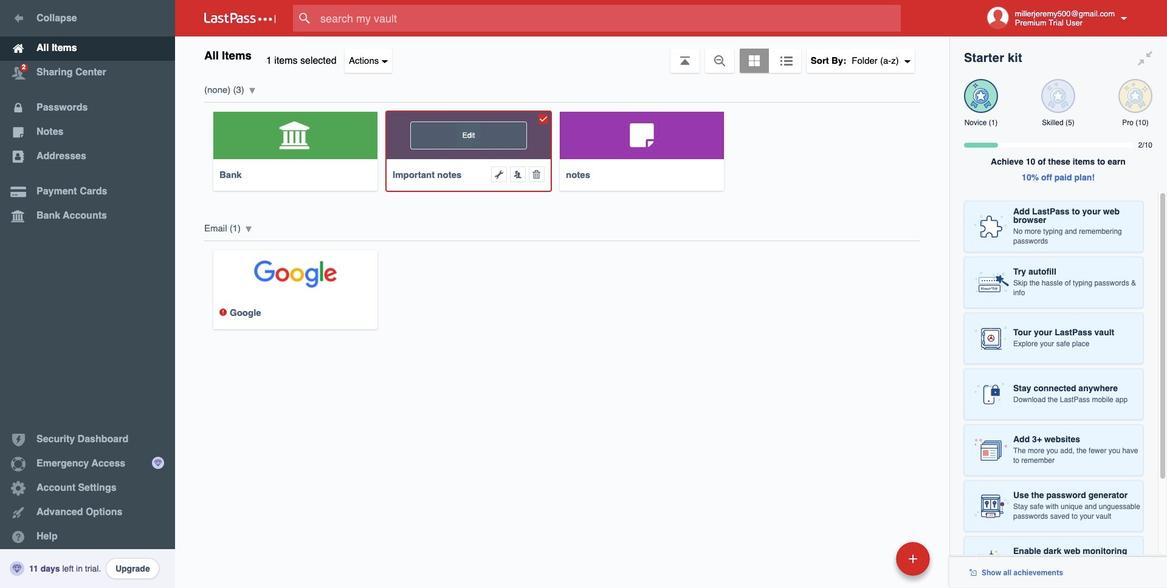 Task type: locate. For each thing, give the bounding box(es) containing it.
search my vault text field
[[293, 5, 925, 32]]

main navigation navigation
[[0, 0, 175, 589]]

new item navigation
[[813, 539, 938, 589]]

new item element
[[813, 542, 935, 576]]



Task type: describe. For each thing, give the bounding box(es) containing it.
vault options navigation
[[175, 36, 950, 73]]

lastpass image
[[204, 13, 276, 24]]

Search search field
[[293, 5, 925, 32]]



